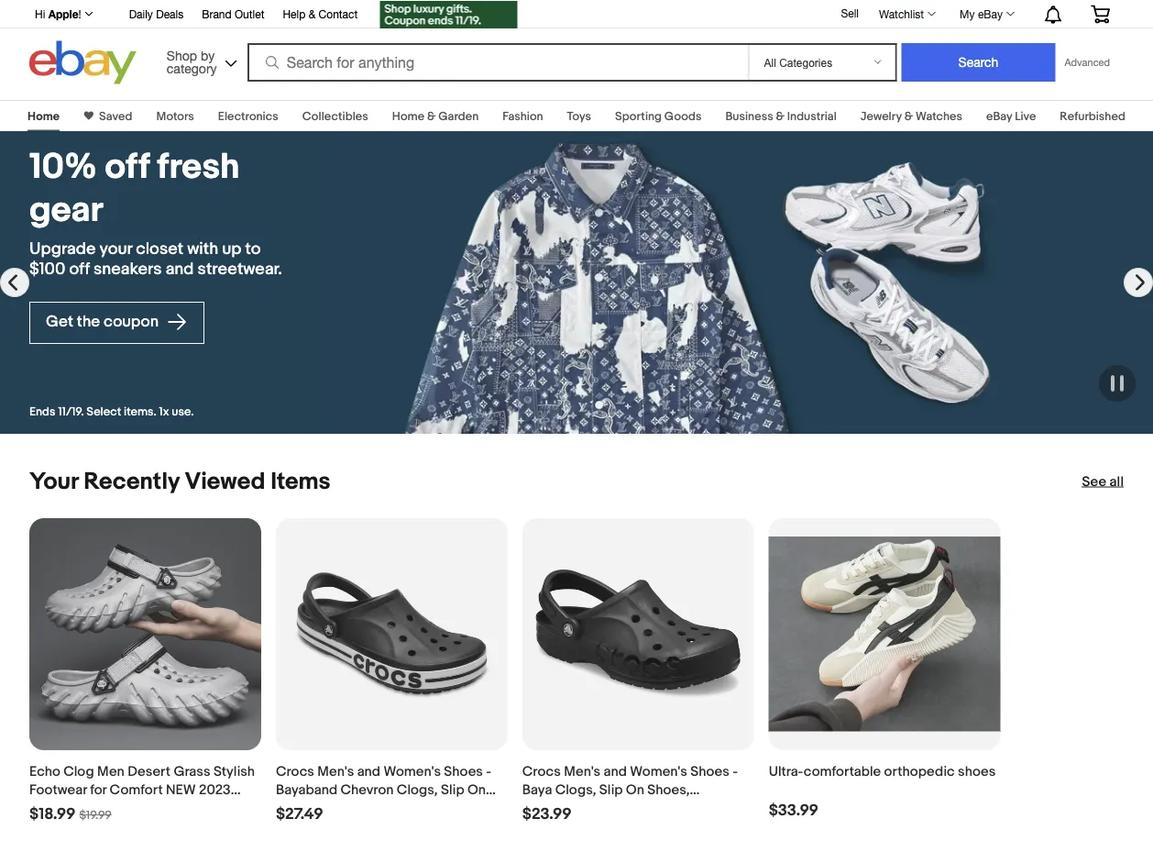 Task type: locate. For each thing, give the bounding box(es) containing it.
shop by category banner
[[25, 0, 1124, 89]]

electronics
[[218, 109, 279, 123]]

1 horizontal spatial clogs,
[[556, 781, 597, 798]]

2 clogs, from the left
[[556, 781, 597, 798]]

on
[[468, 781, 486, 798], [626, 781, 645, 798]]

0 horizontal spatial off
[[69, 259, 90, 279]]

and inside crocs men's and women's shoes - bayaband chevron clogs, slip on water shoes
[[357, 763, 381, 779]]

and inside the crocs men's and women's shoes - baya clogs, slip on shoes, waterproof sandals
[[604, 763, 627, 779]]

desert
[[128, 763, 171, 779]]

and up chevron
[[357, 763, 381, 779]]

2 horizontal spatial and
[[604, 763, 627, 779]]

men's up bayaband
[[318, 763, 354, 779]]

10% off fresh gear link
[[29, 146, 293, 232]]

your shopping cart image
[[1091, 5, 1112, 23]]

1 horizontal spatial women's
[[630, 763, 688, 779]]

coupon
[[104, 312, 159, 332]]

fashion
[[503, 109, 544, 123]]

1 horizontal spatial -
[[733, 763, 738, 779]]

& inside the "account" navigation
[[309, 7, 316, 20]]

clogs, up waterproof
[[556, 781, 597, 798]]

1 horizontal spatial home
[[392, 109, 425, 123]]

0 horizontal spatial on
[[468, 781, 486, 798]]

1 horizontal spatial on
[[626, 781, 645, 798]]

clogs, inside the crocs men's and women's shoes - baya clogs, slip on shoes, waterproof sandals
[[556, 781, 597, 798]]

1 horizontal spatial crocs
[[523, 763, 561, 779]]

get the coupon link
[[29, 302, 204, 344]]

and down "closet"
[[166, 259, 194, 279]]

clog
[[64, 763, 94, 779]]

waterproof
[[523, 800, 593, 816]]

- for $23.99
[[733, 763, 738, 779]]

2 men's from the left
[[564, 763, 601, 779]]

slip left baya
[[441, 781, 465, 798]]

open button
[[0, 0, 66, 22]]

sell link
[[833, 7, 868, 19]]

0 horizontal spatial crocs
[[276, 763, 315, 779]]

crocs for $27.49
[[276, 763, 315, 779]]

& for business
[[776, 109, 785, 123]]

toys
[[567, 109, 592, 123]]

1 women's from the left
[[384, 763, 441, 779]]

on up sandals
[[626, 781, 645, 798]]

men's inside the crocs men's and women's shoes - baya clogs, slip on shoes, waterproof sandals
[[564, 763, 601, 779]]

1 home from the left
[[28, 109, 60, 123]]

comfortable
[[804, 763, 882, 779]]

0 horizontal spatial women's
[[384, 763, 441, 779]]

0 vertical spatial off
[[105, 146, 150, 188]]

closet
[[136, 239, 184, 259]]

up
[[222, 239, 242, 259]]

2 horizontal spatial shoes
[[691, 763, 730, 779]]

off
[[105, 146, 150, 188], [69, 259, 90, 279]]

1 men's from the left
[[318, 763, 354, 779]]

shoes inside the crocs men's and women's shoes - baya clogs, slip on shoes, waterproof sandals
[[691, 763, 730, 779]]

on left baya
[[468, 781, 486, 798]]

upgrade
[[29, 239, 96, 259]]

get the coupon image
[[380, 1, 518, 28]]

off down upgrade
[[69, 259, 90, 279]]

and
[[166, 259, 194, 279], [357, 763, 381, 779], [604, 763, 627, 779]]

- inside the crocs men's and women's shoes - baya clogs, slip on shoes, waterproof sandals
[[733, 763, 738, 779]]

advanced
[[1065, 56, 1111, 68]]

1 - from the left
[[486, 763, 492, 779]]

1 on from the left
[[468, 781, 486, 798]]

hi apple !
[[35, 7, 81, 20]]

0 vertical spatial ebay
[[979, 7, 1003, 20]]

crocs up baya
[[523, 763, 561, 779]]

fast
[[73, 800, 99, 816]]

jewelry & watches link
[[861, 109, 963, 123]]

1 horizontal spatial off
[[105, 146, 150, 188]]

home left garden
[[392, 109, 425, 123]]

and up sandals
[[604, 763, 627, 779]]

slip up sandals
[[600, 781, 623, 798]]

& for jewelry
[[905, 109, 914, 123]]

women's inside the crocs men's and women's shoes - baya clogs, slip on shoes, waterproof sandals
[[630, 763, 688, 779]]

crocs for $23.99
[[523, 763, 561, 779]]

men's for $23.99
[[564, 763, 601, 779]]

ebay right my
[[979, 7, 1003, 20]]

items.
[[124, 405, 157, 419]]

crocs inside crocs men's and women's shoes - bayaband chevron clogs, slip on water shoes
[[276, 763, 315, 779]]

$18.99 $19.99
[[29, 804, 112, 824]]

shoes
[[444, 763, 483, 779], [691, 763, 730, 779], [315, 800, 355, 816]]

None submit
[[902, 43, 1056, 82]]

slip inside the crocs men's and women's shoes - baya clogs, slip on shoes, waterproof sandals
[[600, 781, 623, 798]]

goods
[[665, 109, 702, 123]]

watchlist link
[[869, 3, 945, 25]]

shoes for $27.49
[[444, 763, 483, 779]]

2 slip from the left
[[600, 781, 623, 798]]

2 home from the left
[[392, 109, 425, 123]]

0 horizontal spatial men's
[[318, 763, 354, 779]]

men's up waterproof
[[564, 763, 601, 779]]

&
[[309, 7, 316, 20], [427, 109, 436, 123], [776, 109, 785, 123], [905, 109, 914, 123]]

$23.99 text field
[[523, 804, 572, 824]]

ends
[[29, 405, 55, 419]]

help & contact
[[283, 7, 358, 20]]

crocs up bayaband
[[276, 763, 315, 779]]

home up the 10% at the left of page
[[28, 109, 60, 123]]

1 horizontal spatial men's
[[564, 763, 601, 779]]

0 horizontal spatial and
[[166, 259, 194, 279]]

women's
[[384, 763, 441, 779], [630, 763, 688, 779]]

sell
[[841, 7, 859, 19]]

water
[[276, 800, 312, 816]]

0 horizontal spatial clogs,
[[397, 781, 438, 798]]

the
[[77, 312, 100, 332]]

ultra-comfortable orthopedic shoes
[[769, 763, 996, 779]]

ebay left live
[[987, 109, 1013, 123]]

& right jewelry
[[905, 109, 914, 123]]

shoes for $23.99
[[691, 763, 730, 779]]

1 horizontal spatial slip
[[600, 781, 623, 798]]

previous price $19.99 text field
[[79, 808, 112, 822]]

shoes
[[958, 763, 996, 779]]

1 crocs from the left
[[276, 763, 315, 779]]

& left garden
[[427, 109, 436, 123]]

crocs men's and women's shoes - baya clogs, slip on shoes, waterproof sandals
[[523, 763, 738, 816]]

stylish
[[214, 763, 255, 779]]

1 horizontal spatial and
[[357, 763, 381, 779]]

1 clogs, from the left
[[397, 781, 438, 798]]

2 - from the left
[[733, 763, 738, 779]]

and inside 10% off fresh gear upgrade your closet with up to $100 off sneakers and streetwear.
[[166, 259, 194, 279]]

see all link
[[1083, 472, 1124, 491]]

men's inside crocs men's and women's shoes - bayaband chevron clogs, slip on water shoes
[[318, 763, 354, 779]]

grass
[[174, 763, 211, 779]]

account navigation
[[25, 0, 1124, 31]]

2 crocs from the left
[[523, 763, 561, 779]]

women's inside crocs men's and women's shoes - bayaband chevron clogs, slip on water shoes
[[384, 763, 441, 779]]

- inside crocs men's and women's shoes - bayaband chevron clogs, slip on water shoes
[[486, 763, 492, 779]]

0 horizontal spatial home
[[28, 109, 60, 123]]

help
[[283, 7, 306, 20]]

0 horizontal spatial -
[[486, 763, 492, 779]]

get the coupon
[[46, 312, 162, 332]]

your recently viewed items
[[29, 467, 331, 496]]

2 women's from the left
[[630, 763, 688, 779]]

clogs, right chevron
[[397, 781, 438, 798]]

with
[[187, 239, 218, 259]]

your recently viewed items link
[[29, 467, 331, 496]]

1 horizontal spatial shoes
[[444, 763, 483, 779]]

category
[[167, 61, 217, 76]]

men
[[97, 763, 125, 779]]

sneakers
[[94, 259, 162, 279]]

ebay
[[979, 7, 1003, 20], [987, 109, 1013, 123]]

sporting goods
[[615, 109, 702, 123]]

& right business
[[776, 109, 785, 123]]

off down saved
[[105, 146, 150, 188]]

1 slip from the left
[[441, 781, 465, 798]]

clogs,
[[397, 781, 438, 798], [556, 781, 597, 798]]

crocs inside the crocs men's and women's shoes - baya clogs, slip on shoes, waterproof sandals
[[523, 763, 561, 779]]

2 on from the left
[[626, 781, 645, 798]]

0 horizontal spatial slip
[[441, 781, 465, 798]]

watchlist
[[880, 7, 925, 20]]

& right help
[[309, 7, 316, 20]]

echo clog men desert grass stylish footwear for comfort new 2023 unisex fast sh
[[29, 763, 255, 816]]

1 vertical spatial ebay
[[987, 109, 1013, 123]]

on inside the crocs men's and women's shoes - baya clogs, slip on shoes, waterproof sandals
[[626, 781, 645, 798]]

collectibles
[[302, 109, 369, 123]]

women's up chevron
[[384, 763, 441, 779]]

Search for anything text field
[[250, 45, 745, 80]]

$100
[[29, 259, 65, 279]]

women's up shoes,
[[630, 763, 688, 779]]

-
[[486, 763, 492, 779], [733, 763, 738, 779]]

fashion link
[[503, 109, 544, 123]]



Task type: vqa. For each thing, say whether or not it's contained in the screenshot.
Get the coupon link
yes



Task type: describe. For each thing, give the bounding box(es) containing it.
$33.99 text field
[[769, 801, 819, 820]]

shoes,
[[648, 781, 690, 798]]

my ebay link
[[950, 3, 1024, 25]]

$18.99 text field
[[29, 804, 76, 824]]

comfort
[[110, 781, 163, 798]]

men's for $27.49
[[318, 763, 354, 779]]

items
[[271, 467, 331, 496]]

live
[[1015, 109, 1037, 123]]

fresh
[[157, 146, 240, 188]]

daily deals
[[129, 7, 184, 20]]

$27.49 text field
[[276, 804, 324, 824]]

saved
[[99, 109, 132, 123]]

industrial
[[788, 109, 837, 123]]

1 vertical spatial off
[[69, 259, 90, 279]]

your
[[29, 467, 78, 496]]

all
[[1110, 473, 1124, 490]]

business & industrial link
[[726, 109, 837, 123]]

none submit inside the shop by category banner
[[902, 43, 1056, 82]]

by
[[201, 48, 215, 63]]

watches
[[916, 109, 963, 123]]

unisex
[[29, 800, 70, 816]]

clogs, inside crocs men's and women's shoes - bayaband chevron clogs, slip on water shoes
[[397, 781, 438, 798]]

recently
[[84, 467, 180, 496]]

on inside crocs men's and women's shoes - bayaband chevron clogs, slip on water shoes
[[468, 781, 486, 798]]

footwear
[[29, 781, 87, 798]]

for
[[90, 781, 107, 798]]

2023
[[199, 781, 231, 798]]

home for home
[[28, 109, 60, 123]]

streetwear.
[[198, 259, 282, 279]]

and for $27.49
[[357, 763, 381, 779]]

10% off fresh gear main content
[[0, 89, 1154, 852]]

motors link
[[156, 109, 194, 123]]

ebay inside 10% off fresh gear main content
[[987, 109, 1013, 123]]

home & garden link
[[392, 109, 479, 123]]

refurbished link
[[1061, 109, 1126, 123]]

women's for $27.49
[[384, 763, 441, 779]]

$27.49
[[276, 804, 324, 824]]

shop
[[167, 48, 197, 63]]

- for $27.49
[[486, 763, 492, 779]]

my
[[960, 7, 975, 20]]

toys link
[[567, 109, 592, 123]]

slip inside crocs men's and women's shoes - bayaband chevron clogs, slip on water shoes
[[441, 781, 465, 798]]

ultra-
[[769, 763, 804, 779]]

sporting goods link
[[615, 109, 702, 123]]

$19.99
[[79, 808, 112, 822]]

daily
[[129, 7, 153, 20]]

viewed
[[185, 467, 265, 496]]

brand
[[202, 7, 232, 20]]

collectibles link
[[302, 109, 369, 123]]

select
[[86, 405, 121, 419]]

gear
[[29, 189, 103, 231]]

bayaband
[[276, 781, 338, 798]]

and for $23.99
[[604, 763, 627, 779]]

10% off fresh gear upgrade your closet with up to $100 off sneakers and streetwear.
[[29, 146, 282, 279]]

motors
[[156, 109, 194, 123]]

jewelry
[[861, 109, 902, 123]]

get
[[46, 312, 73, 332]]

0 horizontal spatial shoes
[[315, 800, 355, 816]]

home for home & garden
[[392, 109, 425, 123]]

my ebay
[[960, 7, 1003, 20]]

$33.99
[[769, 801, 819, 820]]

crocs men's and women's shoes - bayaband chevron clogs, slip on water shoes
[[276, 763, 492, 816]]

to
[[245, 239, 261, 259]]

10%
[[29, 146, 97, 188]]

women's for $23.99
[[630, 763, 688, 779]]

& for help
[[309, 7, 316, 20]]

open
[[7, 3, 42, 19]]

business
[[726, 109, 774, 123]]

see
[[1083, 473, 1107, 490]]

brand outlet
[[202, 7, 265, 20]]

echo
[[29, 763, 60, 779]]

your
[[99, 239, 132, 259]]

refurbished
[[1061, 109, 1126, 123]]

business & industrial
[[726, 109, 837, 123]]

11/19.
[[58, 405, 84, 419]]

use.
[[172, 405, 194, 419]]

saved link
[[94, 109, 132, 123]]

home & garden
[[392, 109, 479, 123]]

shop by category
[[167, 48, 217, 76]]

see all
[[1083, 473, 1124, 490]]

ebay inside my ebay link
[[979, 7, 1003, 20]]

contact
[[319, 7, 358, 20]]

help & contact link
[[283, 5, 358, 25]]

ebay live
[[987, 109, 1037, 123]]

ends 11/19. select items. 1x use.
[[29, 405, 194, 419]]

shop by category button
[[159, 41, 241, 80]]

outlet
[[235, 7, 265, 20]]

apple
[[48, 7, 78, 20]]

1x
[[159, 405, 169, 419]]

jewelry & watches
[[861, 109, 963, 123]]

& for home
[[427, 109, 436, 123]]

sh
[[102, 800, 116, 816]]

daily deals link
[[129, 5, 184, 25]]

deals
[[156, 7, 184, 20]]



